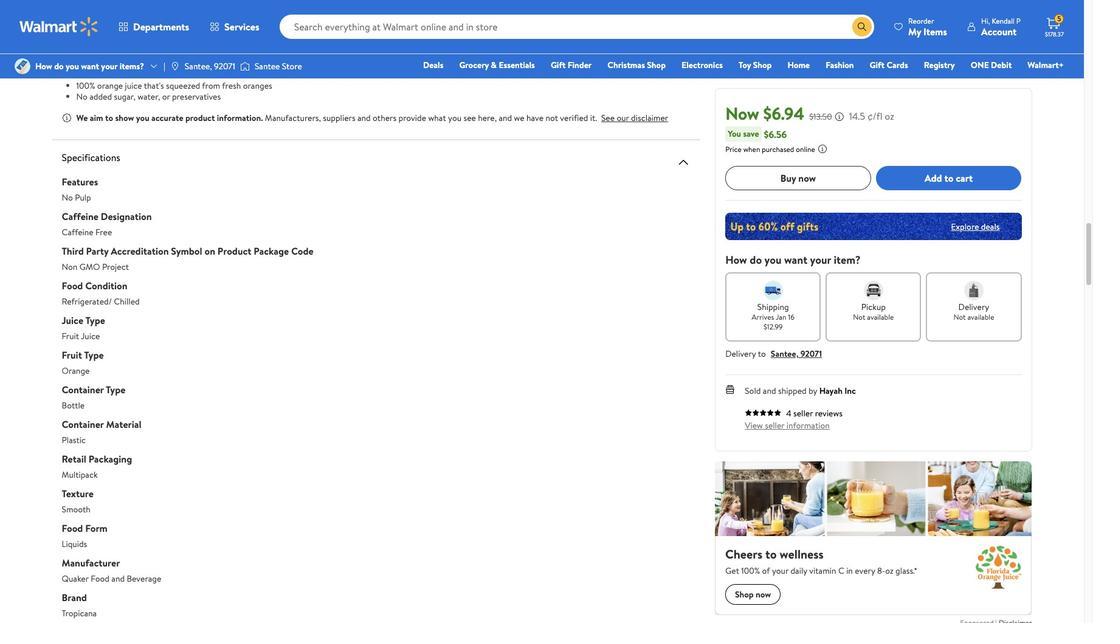 Task type: vqa. For each thing, say whether or not it's contained in the screenshot.
"system"
no



Task type: locate. For each thing, give the bounding box(es) containing it.
not for pickup
[[854, 312, 866, 322]]

not down 'intent image for delivery' at the top right
[[954, 312, 966, 322]]

to inside button
[[945, 171, 954, 185]]

grocery
[[460, 59, 489, 71]]

available for delivery
[[968, 312, 995, 322]]

registry
[[924, 59, 955, 71]]

0 horizontal spatial how
[[35, 60, 52, 72]]

0 horizontal spatial gift
[[551, 59, 566, 71]]

reviews
[[815, 408, 843, 420]]

non inside features no pulp caffeine designation caffeine free third party accreditation symbol on product package code non gmo project food condition refrigerated/ chilled juice type fruit juice fruit type orange container type bottle container material plastic retail packaging multipack texture smooth food form liquids manufacturer quaker food and beverage brand tropicana
[[62, 261, 77, 273]]

orange
[[260, 27, 288, 40], [62, 365, 90, 377]]

0 vertical spatial non
[[154, 27, 169, 40]]

home link
[[783, 58, 816, 72]]

tropicana down the brand
[[62, 608, 97, 620]]

finder
[[568, 59, 592, 71]]

5
[[1058, 14, 1062, 24]]

1 horizontal spatial your
[[811, 252, 832, 268]]

1 vertical spatial 92071
[[801, 348, 823, 360]]

fruit up bottle
[[62, 349, 82, 362]]

caffeine up the free
[[62, 210, 98, 223]]

0 vertical spatial caffeine
[[62, 210, 98, 223]]

0 vertical spatial tropicana
[[62, 27, 97, 40]]

4 seller reviews
[[787, 408, 843, 420]]

your up 'orange'
[[101, 60, 118, 72]]

2 gift from the left
[[870, 59, 885, 71]]

0 vertical spatial orange
[[260, 27, 288, 40]]

6
[[360, 27, 364, 40]]

1 vertical spatial orange
[[62, 365, 90, 377]]

to left cart
[[945, 171, 954, 185]]

departments
[[133, 20, 189, 33]]

we aim to show you accurate product information. manufacturers, suppliers and others provide what you see here, and we have not verified it. see our disclaimer
[[76, 112, 669, 124]]

and inside features no pulp caffeine designation caffeine free third party accreditation symbol on product package code non gmo project food condition refrigerated/ chilled juice type fruit juice fruit type orange container type bottle container material plastic retail packaging multipack texture smooth food form liquids manufacturer quaker food and beverage brand tropicana
[[112, 573, 125, 585]]

how do you want your item?
[[726, 252, 861, 268]]

walmart+
[[1028, 59, 1064, 71]]

0 vertical spatial delivery
[[959, 301, 990, 313]]

0 vertical spatial fruit
[[290, 27, 308, 40]]

1 vertical spatial pulp
[[75, 192, 91, 204]]

1 vertical spatial caffeine
[[62, 226, 93, 238]]

1 vertical spatial juice
[[81, 330, 100, 342]]

santee store
[[255, 60, 302, 72]]

1 vertical spatial how
[[726, 252, 748, 268]]

not down intent image for pickup
[[854, 312, 866, 322]]

0 horizontal spatial want
[[81, 60, 99, 72]]

1 horizontal spatial delivery
[[959, 301, 990, 313]]

0 horizontal spatial delivery
[[726, 348, 756, 360]]

to right aim
[[105, 112, 113, 124]]

Walmart Site-Wide search field
[[280, 15, 875, 39]]

available down 'intent image for delivery' at the top right
[[968, 312, 995, 322]]

1 horizontal spatial want
[[785, 252, 808, 268]]

no right original
[[228, 27, 239, 40]]

toy
[[739, 59, 751, 71]]

gift for gift finder
[[551, 59, 566, 71]]

to down $12.99
[[758, 348, 766, 360]]

jan
[[776, 312, 787, 322]]

 image for santee store
[[240, 60, 250, 72]]

and left others
[[358, 112, 371, 124]]

deals link
[[418, 58, 449, 72]]

2 available from the left
[[968, 312, 995, 322]]

shop for toy shop
[[753, 59, 772, 71]]

and left beverage on the left bottom of the page
[[112, 573, 125, 585]]

0 vertical spatial how
[[35, 60, 52, 72]]

92071 up by
[[801, 348, 823, 360]]

deals
[[423, 59, 444, 71]]

tropicana up the grab
[[62, 27, 97, 40]]

tropicana
[[62, 27, 97, 40], [62, 608, 97, 620]]

1 vertical spatial delivery
[[726, 348, 756, 360]]

0 horizontal spatial to
[[105, 112, 113, 124]]

caffeine up third
[[62, 226, 93, 238]]

0 vertical spatial your
[[101, 60, 118, 72]]

0 horizontal spatial not
[[854, 312, 866, 322]]

want left item?
[[785, 252, 808, 268]]

food up the liquids
[[62, 522, 83, 535]]

fruit down the refrigerated/ at the top left
[[62, 330, 79, 342]]

water,
[[138, 90, 160, 102]]

92071 up fresh
[[214, 60, 235, 72]]

$13.50
[[810, 111, 833, 123]]

0 horizontal spatial non
[[62, 261, 77, 273]]

do left great at the left top of page
[[54, 60, 64, 72]]

1 vertical spatial want
[[785, 252, 808, 268]]

online
[[796, 144, 816, 154]]

1 vertical spatial to
[[945, 171, 954, 185]]

1 horizontal spatial no
[[76, 90, 87, 102]]

1 tropicana from the top
[[62, 27, 97, 40]]

legal information image
[[818, 144, 828, 154]]

seller right 4
[[794, 408, 813, 420]]

1 vertical spatial container
[[62, 418, 104, 431]]

want down the grab
[[81, 60, 99, 72]]

1 gift from the left
[[551, 59, 566, 71]]

5 stars out of 5, based on 4 seller reviews element
[[745, 409, 782, 417]]

never
[[76, 69, 99, 81]]

see our disclaimer button
[[602, 112, 669, 124]]

1 shop from the left
[[647, 59, 666, 71]]

0 horizontal spatial orange
[[62, 365, 90, 377]]

14.5 ¢/fl oz you save $6.56
[[728, 109, 895, 141]]

purchased
[[762, 144, 795, 154]]

Search search field
[[280, 15, 875, 39]]

0 vertical spatial 92071
[[214, 60, 235, 72]]

not inside pickup not available
[[854, 312, 866, 322]]

1 vertical spatial no
[[76, 90, 87, 102]]

shop for christmas shop
[[647, 59, 666, 71]]

2 horizontal spatial no
[[228, 27, 239, 40]]

santee, up the "squeezed"
[[185, 60, 212, 72]]

refrigerated/
[[62, 296, 112, 308]]

tropicana inside features no pulp caffeine designation caffeine free third party accreditation symbol on product package code non gmo project food condition refrigerated/ chilled juice type fruit juice fruit type orange container type bottle container material plastic retail packaging multipack texture smooth food form liquids manufacturer quaker food and beverage brand tropicana
[[62, 608, 97, 620]]

added
[[90, 90, 112, 102]]

seller down 5 stars out of 5, based on 4 seller reviews element
[[765, 420, 785, 432]]

1 vertical spatial tropicana
[[62, 608, 97, 620]]

1 not from the left
[[854, 312, 866, 322]]

1 horizontal spatial gift
[[870, 59, 885, 71]]

1 horizontal spatial available
[[968, 312, 995, 322]]

delivery inside delivery not available
[[959, 301, 990, 313]]

0 vertical spatial pulp
[[241, 27, 258, 40]]

container up plastic at the left bottom of the page
[[62, 418, 104, 431]]

1 horizontal spatial not
[[954, 312, 966, 322]]

1 vertical spatial do
[[750, 252, 762, 268]]

1 available from the left
[[868, 312, 894, 322]]

shop right toy
[[753, 59, 772, 71]]

gift left finder
[[551, 59, 566, 71]]

package
[[254, 245, 289, 258]]

pulp down features at the top
[[75, 192, 91, 204]]

1 horizontal spatial  image
[[240, 60, 250, 72]]

1 horizontal spatial how
[[726, 252, 748, 268]]

shop inside 'link'
[[647, 59, 666, 71]]

 image left santee
[[240, 60, 250, 72]]

go right for
[[112, 48, 123, 60]]

0 vertical spatial santee,
[[185, 60, 212, 72]]

gift left cards
[[870, 59, 885, 71]]

container up bottle
[[62, 383, 104, 397]]

0 horizontal spatial available
[[868, 312, 894, 322]]

learn more about strikethrough prices image
[[835, 112, 845, 122]]

concentrate
[[121, 69, 168, 81]]

2 vertical spatial fruit
[[62, 349, 82, 362]]

1 vertical spatial your
[[811, 252, 832, 268]]

0 vertical spatial to
[[105, 112, 113, 124]]

from right never
[[101, 69, 119, 81]]

1 container from the top
[[62, 383, 104, 397]]

no
[[228, 27, 239, 40], [76, 90, 87, 102], [62, 192, 73, 204]]

santee, down $12.99
[[771, 348, 799, 360]]

available inside delivery not available
[[968, 312, 995, 322]]

fruit left juice,
[[290, 27, 308, 40]]

gift for gift cards
[[870, 59, 885, 71]]

1 horizontal spatial seller
[[794, 408, 813, 420]]

do up shipping
[[750, 252, 762, 268]]

2 tropicana from the top
[[62, 608, 97, 620]]

see
[[464, 112, 476, 124]]

¢/fl
[[868, 109, 883, 123]]

1 horizontal spatial shop
[[753, 59, 772, 71]]

 image
[[170, 61, 180, 71]]

items?
[[120, 60, 144, 72]]

how for how do you want your items?
[[35, 60, 52, 72]]

your left item?
[[811, 252, 832, 268]]

p
[[1017, 16, 1021, 26]]

delivery down 'intent image for delivery' at the top right
[[959, 301, 990, 313]]

2 vertical spatial to
[[758, 348, 766, 360]]

store
[[282, 60, 302, 72]]

2 vertical spatial no
[[62, 192, 73, 204]]

0 vertical spatial no
[[228, 27, 239, 40]]

0 horizontal spatial santee,
[[185, 60, 212, 72]]

debit
[[992, 59, 1012, 71]]

0 horizontal spatial no
[[62, 192, 73, 204]]

1 horizontal spatial do
[[750, 252, 762, 268]]

premium
[[118, 27, 152, 40]]

available down intent image for pickup
[[868, 312, 894, 322]]

0 vertical spatial container
[[62, 383, 104, 397]]

not for delivery
[[954, 312, 966, 322]]

santee,
[[185, 60, 212, 72], [771, 348, 799, 360]]

seller for view
[[765, 420, 785, 432]]

you left see
[[448, 112, 462, 124]]

gift
[[551, 59, 566, 71], [870, 59, 885, 71]]

cartons
[[391, 27, 421, 40]]

sold
[[745, 385, 761, 397]]

1 horizontal spatial santee,
[[771, 348, 799, 360]]

third
[[62, 245, 84, 258]]

2 caffeine from the top
[[62, 226, 93, 238]]

2 vertical spatial food
[[91, 573, 109, 585]]

no down features at the top
[[62, 192, 73, 204]]

multipack
[[62, 469, 98, 481]]

you down the grab
[[66, 60, 79, 72]]

2 shop from the left
[[753, 59, 772, 71]]

and right the grab
[[96, 48, 110, 60]]

home
[[788, 59, 810, 71]]

departments button
[[108, 12, 200, 41]]

0 vertical spatial food
[[62, 279, 83, 293]]

1 vertical spatial non
[[62, 261, 77, 273]]

0 vertical spatial do
[[54, 60, 64, 72]]

0 horizontal spatial do
[[54, 60, 64, 72]]

grab and go great for on-the-go never from concentrate 100% orange juice that's squeezed from fresh oranges no added sugar, water, or preservatives
[[76, 48, 272, 102]]

or
[[162, 90, 170, 102]]

accreditation
[[111, 245, 169, 258]]

santee
[[255, 60, 280, 72]]

price when purchased online
[[726, 144, 816, 154]]

food up the refrigerated/ at the top left
[[62, 279, 83, 293]]

0 horizontal spatial your
[[101, 60, 118, 72]]

seller
[[794, 408, 813, 420], [765, 420, 785, 432]]

0 horizontal spatial  image
[[15, 58, 30, 74]]

one debit
[[971, 59, 1012, 71]]

intent image for shipping image
[[764, 281, 783, 300]]

1 horizontal spatial 92071
[[801, 348, 823, 360]]

shop right "christmas"
[[647, 59, 666, 71]]

0 horizontal spatial shop
[[647, 59, 666, 71]]

services button
[[200, 12, 270, 41]]

1 vertical spatial food
[[62, 522, 83, 535]]

christmas shop
[[608, 59, 666, 71]]

and right the sold
[[763, 385, 777, 397]]

1 horizontal spatial from
[[202, 80, 220, 92]]

by
[[809, 385, 818, 397]]

0 vertical spatial want
[[81, 60, 99, 72]]

non left the gmo,
[[154, 27, 169, 40]]

1 horizontal spatial pulp
[[241, 27, 258, 40]]

non down third
[[62, 261, 77, 273]]

2 horizontal spatial to
[[945, 171, 954, 185]]

gift finder
[[551, 59, 592, 71]]

from down santee, 92071
[[202, 80, 220, 92]]

2 not from the left
[[954, 312, 966, 322]]

pulp up santee
[[241, 27, 258, 40]]

$178.37
[[1046, 30, 1064, 38]]

product
[[185, 112, 215, 124]]

provide
[[399, 112, 426, 124]]

0 horizontal spatial seller
[[765, 420, 785, 432]]

1 horizontal spatial to
[[758, 348, 766, 360]]

$12.99
[[764, 322, 783, 332]]

you up 'intent image for shipping'
[[765, 252, 782, 268]]

 image
[[15, 58, 30, 74], [240, 60, 250, 72]]

form
[[85, 522, 108, 535]]

buy
[[781, 171, 797, 185]]

do
[[54, 60, 64, 72], [750, 252, 762, 268]]

not inside delivery not available
[[954, 312, 966, 322]]

go left | on the left of the page
[[143, 58, 154, 71]]

orange right services
[[260, 27, 288, 40]]

shipping
[[758, 301, 789, 313]]

food down manufacturer at the bottom left of the page
[[91, 573, 109, 585]]

and left we
[[499, 112, 512, 124]]

delivery up the sold
[[726, 348, 756, 360]]

available inside pickup not available
[[868, 312, 894, 322]]

caffeine
[[62, 210, 98, 223], [62, 226, 93, 238]]

orange up bottle
[[62, 365, 90, 377]]

walmart image
[[19, 17, 99, 36]]

no left added
[[76, 90, 87, 102]]

 image down walmart image
[[15, 58, 30, 74]]

christmas
[[608, 59, 645, 71]]

0 horizontal spatial pulp
[[75, 192, 91, 204]]

juice
[[62, 314, 83, 327], [81, 330, 100, 342]]



Task type: describe. For each thing, give the bounding box(es) containing it.
delivery not available
[[954, 301, 995, 322]]

tropicana pure premium non gmo, original no pulp orange fruit juice, 8 fl oz, 6 count cartons
[[62, 27, 421, 40]]

|
[[164, 60, 165, 72]]

manufacturers,
[[265, 112, 321, 124]]

fresh
[[222, 80, 241, 92]]

clear search field text image
[[838, 22, 848, 31]]

it.
[[591, 112, 597, 124]]

buy now button
[[726, 166, 872, 190]]

oz
[[885, 109, 895, 123]]

$6.56
[[764, 127, 787, 141]]

0 horizontal spatial go
[[112, 48, 123, 60]]

do for how do you want your items?
[[54, 60, 64, 72]]

2 container from the top
[[62, 418, 104, 431]]

information.
[[217, 112, 263, 124]]

explore deals link
[[947, 216, 1005, 238]]

services
[[225, 20, 260, 33]]

explore
[[952, 220, 980, 233]]

oz,
[[347, 27, 358, 40]]

1 vertical spatial santee,
[[771, 348, 799, 360]]

we
[[76, 112, 88, 124]]

for
[[99, 58, 110, 71]]

intent image for pickup image
[[864, 281, 884, 300]]

electronics
[[682, 59, 723, 71]]

aim
[[90, 112, 103, 124]]

8
[[333, 27, 338, 40]]

bottle
[[62, 400, 85, 412]]

1 vertical spatial fruit
[[62, 330, 79, 342]]

designation
[[101, 210, 152, 223]]

sugar,
[[114, 90, 136, 102]]

great
[[76, 58, 97, 71]]

toy shop link
[[734, 58, 778, 72]]

beverage
[[127, 573, 161, 585]]

100%
[[76, 80, 95, 92]]

seller for 4
[[794, 408, 813, 420]]

material
[[106, 418, 141, 431]]

my
[[909, 25, 922, 38]]

and inside 'grab and go great for on-the-go never from concentrate 100% orange juice that's squeezed from fresh oranges no added sugar, water, or preservatives'
[[96, 48, 110, 60]]

you
[[728, 128, 742, 140]]

pickup
[[862, 301, 886, 313]]

no inside features no pulp caffeine designation caffeine free third party accreditation symbol on product package code non gmo project food condition refrigerated/ chilled juice type fruit juice fruit type orange container type bottle container material plastic retail packaging multipack texture smooth food form liquids manufacturer quaker food and beverage brand tropicana
[[62, 192, 73, 204]]

available for pickup
[[868, 312, 894, 322]]

delivery for not
[[959, 301, 990, 313]]

 image for how do you want your items?
[[15, 58, 30, 74]]

add to cart button
[[876, 166, 1022, 190]]

hi, kendall p account
[[982, 16, 1021, 38]]

on
[[205, 245, 215, 258]]

specifications image
[[676, 155, 691, 170]]

view seller information link
[[745, 420, 830, 432]]

0 horizontal spatial 92071
[[214, 60, 235, 72]]

5 $178.37
[[1046, 14, 1064, 38]]

gmo,
[[172, 27, 194, 40]]

1 caffeine from the top
[[62, 210, 98, 223]]

14.5
[[850, 109, 866, 123]]

our
[[617, 112, 629, 124]]

oranges
[[243, 80, 272, 92]]

1 horizontal spatial non
[[154, 27, 169, 40]]

save
[[744, 128, 759, 140]]

0 vertical spatial juice
[[62, 314, 83, 327]]

price
[[726, 144, 742, 154]]

2 vertical spatial type
[[106, 383, 126, 397]]

what
[[428, 112, 446, 124]]

accurate
[[151, 112, 183, 124]]

grocery & essentials
[[460, 59, 535, 71]]

reorder my items
[[909, 16, 948, 38]]

want for items?
[[81, 60, 99, 72]]

smooth
[[62, 504, 91, 516]]

1 horizontal spatial go
[[143, 58, 154, 71]]

you right show
[[136, 112, 149, 124]]

now
[[726, 102, 760, 125]]

want for item?
[[785, 252, 808, 268]]

walmart+ link
[[1023, 58, 1070, 72]]

orange inside features no pulp caffeine designation caffeine free third party accreditation symbol on product package code non gmo project food condition refrigerated/ chilled juice type fruit juice fruit type orange container type bottle container material plastic retail packaging multipack texture smooth food form liquids manufacturer quaker food and beverage brand tropicana
[[62, 365, 90, 377]]

your for item?
[[811, 252, 832, 268]]

explore deals
[[952, 220, 1000, 233]]

1 vertical spatial type
[[84, 349, 104, 362]]

intent image for delivery image
[[965, 281, 984, 300]]

item?
[[834, 252, 861, 268]]

features
[[62, 175, 98, 189]]

that's
[[144, 80, 164, 92]]

deals
[[982, 220, 1000, 233]]

sold and shipped by hayah inc
[[745, 385, 856, 397]]

delivery to santee, 92071
[[726, 348, 823, 360]]

&
[[491, 59, 497, 71]]

4
[[787, 408, 792, 420]]

how do you want your items?
[[35, 60, 144, 72]]

view seller information
[[745, 420, 830, 432]]

pulp inside features no pulp caffeine designation caffeine free third party accreditation symbol on product package code non gmo project food condition refrigerated/ chilled juice type fruit juice fruit type orange container type bottle container material plastic retail packaging multipack texture smooth food form liquids manufacturer quaker food and beverage brand tropicana
[[75, 192, 91, 204]]

pure
[[99, 27, 116, 40]]

texture
[[62, 487, 94, 501]]

1 horizontal spatial orange
[[260, 27, 288, 40]]

to for delivery to santee, 92071
[[758, 348, 766, 360]]

search icon image
[[858, 22, 867, 32]]

manufacturer
[[62, 557, 120, 570]]

do for how do you want your item?
[[750, 252, 762, 268]]

0 horizontal spatial from
[[101, 69, 119, 81]]

show
[[115, 112, 134, 124]]

reorder
[[909, 16, 935, 26]]

the-
[[127, 58, 143, 71]]

gift cards
[[870, 59, 909, 71]]

one
[[971, 59, 990, 71]]

fl
[[340, 27, 345, 40]]

santee, 92071
[[185, 60, 235, 72]]

juice
[[125, 80, 142, 92]]

not
[[546, 112, 558, 124]]

santee, 92071 button
[[771, 348, 823, 360]]

count
[[366, 27, 389, 40]]

chilled
[[114, 296, 140, 308]]

up to sixty percent off deals. shop now. image
[[726, 213, 1022, 240]]

squeezed
[[166, 80, 200, 92]]

your for items?
[[101, 60, 118, 72]]

delivery for to
[[726, 348, 756, 360]]

here,
[[478, 112, 497, 124]]

free
[[96, 226, 112, 238]]

now
[[799, 171, 816, 185]]

condition
[[85, 279, 127, 293]]

arrives
[[752, 312, 775, 322]]

on-
[[112, 58, 127, 71]]

inc
[[845, 385, 856, 397]]

no inside 'grab and go great for on-the-go never from concentrate 100% orange juice that's squeezed from fresh oranges no added sugar, water, or preservatives'
[[76, 90, 87, 102]]

when
[[744, 144, 761, 154]]

0 vertical spatial type
[[85, 314, 105, 327]]

to for add to cart
[[945, 171, 954, 185]]

how for how do you want your item?
[[726, 252, 748, 268]]

hayah
[[820, 385, 843, 397]]



